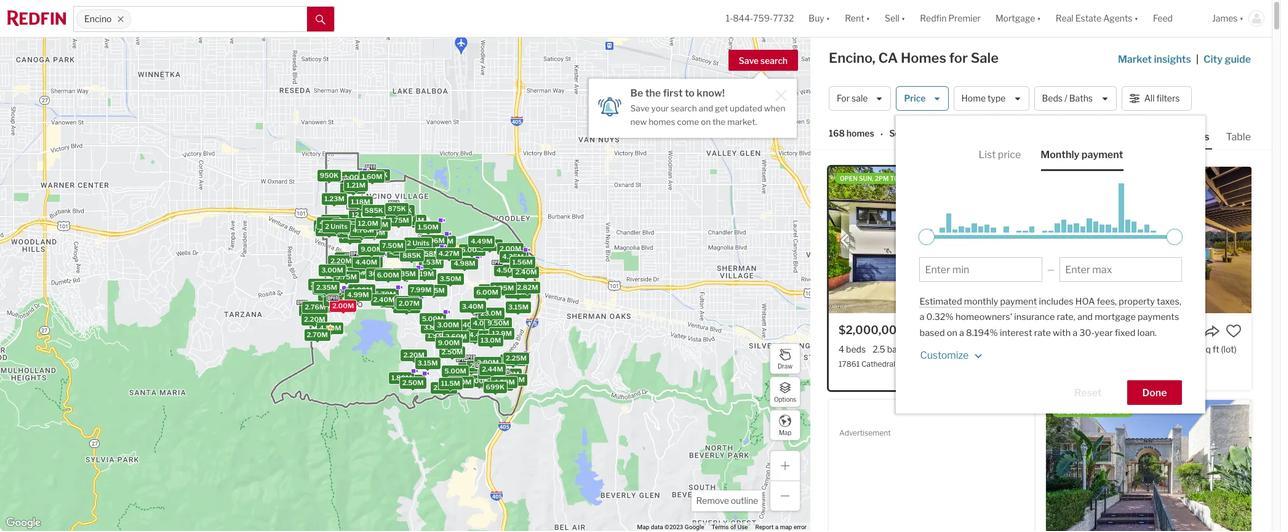 Task type: vqa. For each thing, say whether or not it's contained in the screenshot.
"SEARCH"
yes



Task type: locate. For each thing, give the bounding box(es) containing it.
the right be
[[646, 87, 661, 99]]

favorite button checkbox up 9,271 sq ft (lot)
[[1226, 323, 1242, 339]]

1 horizontal spatial open
[[1058, 408, 1075, 415]]

1 vertical spatial open
[[1058, 408, 1075, 415]]

7.50m up 885k
[[382, 241, 403, 250]]

1 vertical spatial homes
[[847, 128, 875, 139]]

6 ▾ from the left
[[1240, 13, 1244, 24]]

photo of 17861 cathedral pl, encino, ca 91316 image
[[829, 167, 1035, 313]]

to
[[685, 87, 695, 99]]

map left data
[[637, 524, 650, 531]]

map
[[779, 429, 792, 436], [637, 524, 650, 531]]

1 horizontal spatial save
[[739, 55, 759, 66]]

0 vertical spatial 7.50m
[[382, 241, 403, 250]]

search down 7732
[[761, 55, 788, 66]]

1 vertical spatial 2.70m
[[489, 380, 510, 389]]

market.
[[728, 117, 757, 127]]

2 vertical spatial 2.00m
[[332, 302, 354, 310]]

on right come
[[701, 117, 711, 127]]

2
[[323, 216, 328, 225], [345, 218, 350, 227], [316, 222, 320, 231], [325, 222, 329, 231], [318, 226, 322, 235], [407, 239, 411, 247]]

remove outline
[[696, 496, 758, 506]]

3.25m
[[302, 306, 323, 315]]

5.50m
[[351, 228, 373, 237], [389, 248, 411, 256]]

2 favorite button checkbox from the left
[[1226, 323, 1242, 339]]

1 horizontal spatial ,
[[1180, 296, 1182, 307]]

3.15m down the 1.93m
[[417, 359, 438, 368]]

3.10m
[[368, 221, 388, 229], [461, 363, 481, 372]]

3 ▾ from the left
[[902, 13, 906, 24]]

1 horizontal spatial search
[[761, 55, 788, 66]]

ft right 9,271
[[1213, 344, 1220, 355]]

the down the "get"
[[713, 117, 726, 127]]

9,271 sq ft (lot)
[[1178, 344, 1237, 355]]

0 horizontal spatial (lot)
[[1008, 344, 1023, 355]]

3.80m down 5.95m
[[423, 323, 445, 332]]

$2,930,000
[[1056, 324, 1121, 337]]

, right property
[[1180, 296, 1182, 307]]

1 horizontal spatial 1.60m
[[480, 369, 501, 377]]

map down options
[[779, 429, 792, 436]]

ca left the homes
[[879, 50, 898, 66]]

favorite button checkbox for $2,930,000
[[1226, 323, 1242, 339]]

and up $2,930,000
[[1078, 312, 1093, 323]]

encino, down 2,338
[[907, 360, 932, 369]]

1 horizontal spatial sq
[[1202, 344, 1211, 355]]

to for 1pm
[[1105, 408, 1114, 415]]

12 units
[[351, 211, 377, 219]]

reset button
[[1059, 380, 1118, 405]]

list
[[979, 149, 996, 161]]

save up the new at the top
[[631, 103, 650, 113]]

0 horizontal spatial ,
[[1115, 296, 1117, 307]]

4.70m
[[352, 226, 374, 235], [477, 316, 498, 325]]

3.00m left 2.93m
[[401, 376, 423, 385]]

4.45m
[[469, 331, 491, 339]]

0 horizontal spatial 3.10m
[[368, 221, 388, 229]]

and left the "get"
[[699, 103, 713, 113]]

1 vertical spatial search
[[671, 103, 697, 113]]

ca
[[879, 50, 898, 66], [933, 360, 944, 369]]

acre
[[988, 344, 1006, 355]]

1 horizontal spatial 2.40m
[[515, 268, 537, 277]]

mortgage
[[996, 13, 1036, 24]]

9.00m left "4.45m"
[[438, 338, 460, 347]]

hoa
[[1076, 296, 1095, 307]]

▾ right buy
[[826, 13, 830, 24]]

|
[[1197, 54, 1199, 65]]

0 vertical spatial 6.00m
[[377, 271, 399, 280]]

on right based
[[947, 327, 958, 338]]

1 horizontal spatial 4.70m
[[477, 316, 498, 325]]

homes inside '168 homes • sort'
[[847, 128, 875, 139]]

3.95m
[[479, 241, 500, 249]]

0 horizontal spatial favorite button checkbox
[[1009, 323, 1025, 339]]

5.50m up 9.35m on the left bottom of page
[[389, 248, 411, 256]]

1 horizontal spatial 4.40m
[[481, 378, 502, 387]]

1 horizontal spatial the
[[713, 117, 726, 127]]

3.10m down 585k
[[368, 221, 388, 229]]

None search field
[[131, 7, 307, 31]]

a left map
[[775, 524, 779, 531]]

▾ inside buy ▾ dropdown button
[[826, 13, 830, 24]]

2.40m down 1.56m on the left of page
[[515, 268, 537, 277]]

2 favorite button image from the left
[[1226, 323, 1242, 339]]

done button
[[1127, 380, 1183, 405]]

3.10m up 10.9m on the bottom left
[[461, 363, 481, 372]]

agents
[[1104, 13, 1133, 24]]

0 horizontal spatial save
[[631, 103, 650, 113]]

1 horizontal spatial map
[[779, 429, 792, 436]]

next button image
[[1013, 234, 1025, 247]]

open left sat,
[[1058, 408, 1075, 415]]

2 , from the left
[[1180, 296, 1182, 307]]

1 vertical spatial payment
[[1001, 296, 1037, 307]]

4.98m
[[454, 259, 475, 268]]

6.00m up 5.70m on the bottom
[[377, 271, 399, 280]]

favorite button image for $2,000,000
[[1009, 323, 1025, 339]]

4.50m up 1.53m
[[420, 245, 442, 253]]

2.60m down 1.95m
[[445, 332, 467, 341]]

5.50m down 12.0m
[[351, 228, 373, 237]]

terms
[[712, 524, 729, 531]]

2.50m down 7.79m
[[498, 370, 519, 379]]

2.20m
[[330, 257, 352, 265], [304, 315, 325, 324], [403, 351, 424, 359]]

ft for 9,271 sq ft (lot)
[[1213, 344, 1220, 355]]

1 vertical spatial 4.40m
[[481, 378, 502, 387]]

11.0m
[[482, 329, 501, 338]]

2.5 baths
[[873, 344, 910, 355]]

▾ inside real estate agents ▾ link
[[1135, 13, 1139, 24]]

homes inside save your search and get updated when new homes come on the market.
[[649, 117, 676, 127]]

2.40m left 2.07m
[[373, 295, 395, 304]]

3.50m up 5.95m
[[440, 275, 461, 283]]

report a map error
[[756, 524, 807, 531]]

dialog containing list price
[[897, 116, 1206, 414]]

3.40m up "4.45m"
[[456, 321, 478, 330]]

remove
[[696, 496, 729, 506]]

9,271
[[1178, 344, 1200, 355]]

2 horizontal spatial 2.20m
[[403, 351, 424, 359]]

0 horizontal spatial 4.70m
[[352, 226, 374, 235]]

1.60m up 1.85m at the top of page
[[362, 172, 382, 181]]

photos button
[[1174, 130, 1224, 150]]

% up "0.44 acre (lot)"
[[990, 327, 998, 338]]

Enter min text field
[[925, 264, 1037, 276]]

4.15m down 875k
[[393, 215, 413, 223]]

3.80m left 3.58m
[[395, 244, 417, 253]]

0.44 acre (lot)
[[967, 344, 1023, 355]]

1 favorite button checkbox from the left
[[1009, 323, 1025, 339]]

previous button image
[[839, 234, 851, 247]]

2.38m
[[432, 237, 453, 245]]

0 vertical spatial 2.20m
[[330, 257, 352, 265]]

0.32
[[927, 312, 946, 323]]

▾ for rent ▾
[[866, 13, 870, 24]]

to for 2pm
[[890, 175, 899, 182]]

sat,
[[1077, 408, 1089, 415]]

5.75m
[[336, 272, 357, 281]]

maximum price slider
[[1167, 229, 1183, 245]]

0 horizontal spatial favorite button image
[[1009, 323, 1025, 339]]

1 ▾ from the left
[[826, 13, 830, 24]]

7732
[[773, 13, 794, 24]]

sell ▾ button
[[885, 0, 906, 37]]

encino,
[[829, 50, 876, 66], [907, 360, 932, 369]]

0 vertical spatial map
[[779, 429, 792, 436]]

11.5m up 23.0m
[[481, 286, 500, 294]]

for
[[837, 93, 850, 104]]

499k
[[319, 219, 338, 227]]

google image
[[3, 515, 44, 531]]

1 vertical spatial 3.80m
[[423, 323, 445, 332]]

2.00m down 3.30m
[[332, 302, 354, 310]]

2.20m up 1.80m at left bottom
[[403, 351, 424, 359]]

all filters
[[1145, 93, 1180, 104]]

% inside '% homeowners' insurance rate, and mortgage payments based on a'
[[946, 312, 954, 323]]

0 horizontal spatial %
[[946, 312, 954, 323]]

14.0m
[[481, 332, 502, 341]]

1 horizontal spatial payment
[[1082, 149, 1124, 161]]

search up come
[[671, 103, 697, 113]]

4.50m down 7.99m
[[397, 297, 419, 306]]

(lot) down "interest"
[[1008, 344, 1023, 355]]

a left the 8.194
[[960, 327, 965, 338]]

6.00m up 23.0m
[[476, 288, 498, 297]]

0 vertical spatial ca
[[879, 50, 898, 66]]

open sun, 2pm to 5pm
[[840, 175, 914, 182]]

sell ▾
[[885, 13, 906, 24]]

3.40m up 4.00m
[[462, 302, 484, 311]]

cathedral
[[862, 360, 895, 369]]

favorite button checkbox for $2,000,000
[[1009, 323, 1025, 339]]

0 horizontal spatial 2.70m
[[307, 330, 328, 339]]

save inside button
[[739, 55, 759, 66]]

favorite button image
[[1009, 323, 1025, 339], [1226, 323, 1242, 339]]

1 vertical spatial 6.00m
[[476, 288, 498, 297]]

2 vertical spatial 2.20m
[[403, 351, 424, 359]]

1 favorite button image from the left
[[1009, 323, 1025, 339]]

3.20m
[[503, 375, 525, 384]]

1.18m
[[351, 197, 370, 206]]

, up mortgage
[[1115, 296, 1117, 307]]

the inside save your search and get updated when new homes come on the market.
[[713, 117, 726, 127]]

favorite button image up 9,271 sq ft (lot)
[[1226, 323, 1242, 339]]

search
[[761, 55, 788, 66], [671, 103, 697, 113]]

map inside button
[[779, 429, 792, 436]]

0 horizontal spatial sq
[[942, 344, 952, 355]]

3.50m down 3.19m
[[345, 269, 367, 277]]

2 horizontal spatial 3.15m
[[508, 303, 528, 311]]

3.00m down 7.99m
[[396, 303, 418, 311]]

1 vertical spatial 2.00m
[[311, 280, 332, 288]]

2 ft from the left
[[1213, 344, 1220, 355]]

0 vertical spatial 2.40m
[[515, 268, 537, 277]]

4.49m
[[471, 237, 492, 246]]

2 horizontal spatial 3.50m
[[440, 275, 461, 283]]

2.15m
[[315, 285, 335, 293]]

payment
[[1082, 149, 1124, 161], [1001, 296, 1037, 307]]

7.50m left 699k
[[450, 378, 471, 386]]

1 horizontal spatial %
[[990, 327, 998, 338]]

2.70m down 2.44m
[[489, 380, 510, 389]]

save down 844- on the right top of the page
[[739, 55, 759, 66]]

4.40m down 2.44m
[[481, 378, 502, 387]]

taxes
[[1157, 296, 1180, 307]]

1 vertical spatial 7.50m
[[450, 378, 471, 386]]

1 vertical spatial 4.15m
[[396, 270, 416, 279]]

sq for 2,338
[[942, 344, 952, 355]]

0 vertical spatial open
[[840, 175, 858, 182]]

1-844-759-7732
[[726, 13, 794, 24]]

4.15m down 885k
[[396, 270, 416, 279]]

849k
[[334, 221, 353, 229]]

4.40m
[[355, 258, 377, 266], [481, 378, 502, 387]]

0 horizontal spatial 2.40m
[[373, 295, 395, 304]]

, inside the , a
[[1180, 296, 1182, 307]]

3.15m down 4.80m
[[335, 296, 356, 304]]

1 vertical spatial 9.00m
[[438, 338, 460, 347]]

0 horizontal spatial 1.60m
[[362, 172, 382, 181]]

8.194
[[966, 327, 990, 338]]

list price
[[979, 149, 1021, 161]]

0 horizontal spatial homes
[[649, 117, 676, 127]]

11.5m left 699k
[[441, 379, 460, 388]]

▾ for sell ▾
[[902, 13, 906, 24]]

0 horizontal spatial to
[[890, 175, 899, 182]]

favorite button checkbox down insurance
[[1009, 323, 1025, 339]]

2.82m
[[517, 283, 538, 292]]

▾ for james ▾
[[1240, 13, 1244, 24]]

2.50m down 3.30m
[[314, 302, 336, 311]]

loan.
[[1138, 327, 1157, 338]]

% down estimated
[[946, 312, 954, 323]]

photo of 5333 zelzah ave #205, encino, ca 91316 image
[[1046, 400, 1252, 531]]

9.00m up 3.19m
[[361, 245, 383, 254]]

a left 0.32
[[920, 312, 925, 323]]

filters
[[1157, 93, 1180, 104]]

4.40m up 30.0m
[[355, 258, 377, 266]]

1.19m
[[415, 270, 434, 278]]

payment up insurance
[[1001, 296, 1037, 307]]

to right 1pm
[[1105, 408, 1114, 415]]

map for map data ©2023 google
[[637, 524, 650, 531]]

1 horizontal spatial favorite button image
[[1226, 323, 1242, 339]]

▾ right mortgage
[[1037, 13, 1041, 24]]

be the first to know! dialog
[[589, 71, 797, 138]]

3.19m
[[360, 257, 380, 266]]

1 vertical spatial to
[[1105, 408, 1114, 415]]

▾ right 'james'
[[1240, 13, 1244, 24]]

save for save search
[[739, 55, 759, 66]]

2.60m up 699k
[[470, 361, 491, 370]]

2 ▾ from the left
[[866, 13, 870, 24]]

sq up the 91316
[[942, 344, 952, 355]]

0 vertical spatial 4.70m
[[352, 226, 374, 235]]

1.35m
[[343, 173, 363, 182]]

2.20m up '5.75m'
[[330, 257, 352, 265]]

fixed
[[1115, 327, 1136, 338]]

all filters button
[[1122, 86, 1192, 111]]

3.00m up 2.35m
[[321, 266, 343, 275]]

0 horizontal spatial open
[[840, 175, 858, 182]]

homeowners'
[[956, 312, 1013, 323]]

units
[[360, 211, 377, 219], [329, 216, 346, 225], [351, 218, 368, 227], [322, 222, 339, 231], [330, 222, 347, 231], [323, 226, 340, 235], [412, 239, 429, 247]]

3.50m down 875k
[[373, 214, 395, 223]]

know!
[[697, 87, 725, 99]]

0 horizontal spatial the
[[646, 87, 661, 99]]

0 vertical spatial 4.40m
[[355, 258, 377, 266]]

4.50m
[[420, 245, 442, 253], [497, 266, 518, 275], [397, 297, 419, 306], [319, 324, 341, 332]]

ft up the 91316
[[954, 344, 961, 355]]

dialog
[[897, 116, 1206, 414]]

map
[[780, 524, 793, 531]]

▾ inside mortgage ▾ dropdown button
[[1037, 13, 1041, 24]]

1 vertical spatial and
[[1078, 312, 1093, 323]]

1 vertical spatial the
[[713, 117, 726, 127]]

homes down your at right top
[[649, 117, 676, 127]]

2 sq from the left
[[1202, 344, 1211, 355]]

real estate agents ▾ button
[[1049, 0, 1146, 37]]

and inside '% homeowners' insurance rate, and mortgage payments based on a'
[[1078, 312, 1093, 323]]

0 vertical spatial 1.60m
[[362, 172, 382, 181]]

1 horizontal spatial 2.60m
[[470, 361, 491, 370]]

% homeowners' insurance rate, and mortgage payments based on a
[[920, 312, 1180, 338]]

for
[[950, 50, 968, 66]]

monthly
[[1041, 149, 1080, 161]]

save inside save your search and get updated when new homes come on the market.
[[631, 103, 650, 113]]

0 horizontal spatial map
[[637, 524, 650, 531]]

3.15m down 7.28m
[[508, 303, 528, 311]]

open left sun,
[[840, 175, 858, 182]]

2.00m up 3.30m
[[311, 280, 332, 288]]

1 horizontal spatial 3.15m
[[417, 359, 438, 368]]

6.00m
[[377, 271, 399, 280], [476, 288, 498, 297]]

a inside '% homeowners' insurance rate, and mortgage payments based on a'
[[960, 327, 965, 338]]

0 vertical spatial homes
[[649, 117, 676, 127]]

buy ▾ button
[[809, 0, 830, 37]]

(lot) right 9,271
[[1222, 344, 1237, 355]]

▾ inside sell ▾ dropdown button
[[902, 13, 906, 24]]

1 horizontal spatial 5.50m
[[389, 248, 411, 256]]

0 horizontal spatial ft
[[954, 344, 961, 355]]

1 vertical spatial on
[[947, 327, 958, 338]]

sq right 9,271
[[1202, 344, 1211, 355]]

2.16m
[[337, 253, 357, 262]]

▾ right rent
[[866, 13, 870, 24]]

▾ right sell
[[902, 13, 906, 24]]

payments
[[1138, 312, 1180, 323]]

1.85m
[[343, 184, 363, 192]]

table
[[1227, 131, 1251, 143]]

1 horizontal spatial favorite button checkbox
[[1226, 323, 1242, 339]]

2.5
[[873, 344, 886, 355]]

2.44m
[[482, 365, 503, 374]]

▾ for mortgage ▾
[[1037, 13, 1041, 24]]

1 ft from the left
[[954, 344, 961, 355]]

save for save your search and get updated when new homes come on the market.
[[631, 103, 650, 113]]

0 vertical spatial 5.50m
[[351, 228, 373, 237]]

0 horizontal spatial and
[[699, 103, 713, 113]]

1 horizontal spatial 2.70m
[[489, 380, 510, 389]]

3.00m down 13.0m at bottom left
[[477, 358, 499, 367]]

2.20m down 3.25m
[[304, 315, 325, 324]]

1 horizontal spatial encino,
[[907, 360, 932, 369]]

sun,
[[859, 175, 874, 182]]

customize
[[921, 350, 969, 361]]

0 vertical spatial %
[[946, 312, 954, 323]]

encino, down rent
[[829, 50, 876, 66]]

3.40m down 2.44m
[[492, 376, 514, 384]]

ca down the 2,338 sq ft at right bottom
[[933, 360, 944, 369]]

405k
[[340, 227, 358, 236]]

homes left •
[[847, 128, 875, 139]]

0 horizontal spatial ca
[[879, 50, 898, 66]]

1.60m up 699k
[[480, 369, 501, 377]]

4 ▾ from the left
[[1037, 13, 1041, 24]]

1 vertical spatial 4.70m
[[477, 316, 498, 325]]

1 vertical spatial 3.40m
[[456, 321, 478, 330]]

1 horizontal spatial 7.50m
[[450, 378, 471, 386]]

1 horizontal spatial 3.10m
[[461, 363, 481, 372]]

0 vertical spatial 3.10m
[[368, 221, 388, 229]]

1 sq from the left
[[942, 344, 952, 355]]

▾ right "agents"
[[1135, 13, 1139, 24]]

0 horizontal spatial 11.5m
[[441, 379, 460, 388]]

2.00m up 1.56m on the left of page
[[499, 244, 521, 253]]

list price element
[[979, 139, 1021, 171]]

2.00m
[[499, 244, 521, 253], [311, 280, 332, 288], [332, 302, 354, 310]]

2.70m down 3.25m
[[307, 330, 328, 339]]

2.50m left 2.93m
[[402, 378, 424, 387]]

favorite button checkbox
[[1009, 323, 1025, 339], [1226, 323, 1242, 339]]

1 horizontal spatial (lot)
[[1222, 344, 1237, 355]]

▾ inside rent ▾ dropdown button
[[866, 13, 870, 24]]

5 ▾ from the left
[[1135, 13, 1139, 24]]



Task type: describe. For each thing, give the bounding box(es) containing it.
0 vertical spatial 3.80m
[[395, 244, 417, 253]]

reset
[[1075, 387, 1102, 399]]

5.95m
[[423, 286, 445, 295]]

beds
[[1042, 93, 1063, 104]]

report a map error link
[[756, 524, 807, 531]]

1 vertical spatial 3.10m
[[461, 363, 481, 372]]

data
[[651, 524, 663, 531]]

0 horizontal spatial 4.40m
[[355, 258, 377, 266]]

open for open sat, 1pm to 4pm
[[1058, 408, 1075, 415]]

9.35m
[[394, 269, 416, 278]]

market insights link
[[1118, 40, 1192, 67]]

©2023
[[665, 524, 684, 531]]

table button
[[1224, 130, 1254, 148]]

0 horizontal spatial payment
[[1001, 296, 1037, 307]]

2 vertical spatial 3.40m
[[492, 376, 514, 384]]

minimum price slider
[[919, 229, 935, 245]]

monthly payment element
[[1041, 139, 1124, 171]]

interest
[[1000, 327, 1033, 338]]

4.50m down 3.25m
[[319, 324, 341, 332]]

terms of use
[[712, 524, 748, 531]]

699k
[[486, 383, 504, 392]]

0 vertical spatial 4.15m
[[393, 215, 413, 223]]

8.194 % interest rate with a 30-year fixed loan.
[[966, 327, 1157, 338]]

12.9m
[[492, 329, 512, 338]]

1.56m
[[512, 258, 533, 267]]

pl,
[[897, 360, 905, 369]]

375k
[[338, 224, 356, 232]]

premier
[[949, 13, 981, 24]]

3.75m
[[388, 216, 409, 224]]

4.29m
[[493, 378, 515, 387]]

0 vertical spatial 2.00m
[[499, 244, 521, 253]]

0.44
[[967, 344, 986, 355]]

0 vertical spatial the
[[646, 87, 661, 99]]

buy
[[809, 13, 825, 24]]

0 horizontal spatial 7.50m
[[382, 241, 403, 250]]

guide
[[1225, 54, 1251, 65]]

1 horizontal spatial 11.5m
[[481, 286, 500, 294]]

0 horizontal spatial 5.50m
[[351, 228, 373, 237]]

759-
[[753, 13, 773, 24]]

2.07m
[[398, 299, 420, 308]]

for sale
[[837, 93, 868, 104]]

real estate agents ▾ link
[[1056, 0, 1139, 37]]

0 horizontal spatial 9.00m
[[361, 245, 383, 254]]

1 vertical spatial 749k
[[341, 232, 359, 241]]

done
[[1143, 387, 1167, 399]]

report
[[756, 524, 774, 531]]

insurance
[[1015, 312, 1055, 323]]

options
[[774, 395, 797, 403]]

mortgage ▾ button
[[989, 0, 1049, 37]]

open sat, 1pm to 4pm
[[1058, 408, 1129, 415]]

972k
[[370, 171, 387, 179]]

10.9m
[[448, 379, 469, 387]]

remove encino image
[[117, 15, 124, 23]]

error
[[794, 524, 807, 531]]

estimated monthly payment includes hoa fees , property taxes
[[920, 296, 1180, 307]]

year
[[1095, 327, 1113, 338]]

▾ for buy ▾
[[826, 13, 830, 24]]

1 vertical spatial 2.40m
[[373, 295, 395, 304]]

0 horizontal spatial 3.15m
[[335, 296, 356, 304]]

1 horizontal spatial 2.20m
[[330, 257, 352, 265]]

search inside button
[[761, 55, 788, 66]]

5.70m
[[374, 290, 396, 298]]

submit search image
[[316, 15, 326, 24]]

3.56m
[[504, 253, 526, 261]]

0 vertical spatial payment
[[1082, 149, 1124, 161]]

1.50m
[[418, 223, 438, 231]]

9.50m
[[487, 319, 509, 328]]

168 homes • sort
[[829, 128, 908, 140]]

1 horizontal spatial ca
[[933, 360, 944, 369]]

sq for 9,271
[[1202, 344, 1211, 355]]

1 horizontal spatial 3.80m
[[423, 323, 445, 332]]

1 vertical spatial %
[[990, 327, 998, 338]]

redfin premier
[[920, 13, 981, 24]]

with
[[1053, 327, 1071, 338]]

585k
[[364, 206, 383, 215]]

save search
[[739, 55, 788, 66]]

0 horizontal spatial 6.00m
[[377, 271, 399, 280]]

2.76m
[[305, 303, 326, 312]]

mortgage
[[1095, 312, 1136, 323]]

draw button
[[770, 343, 801, 374]]

2,338 sq ft
[[917, 344, 961, 355]]

1 vertical spatial 11.5m
[[441, 379, 460, 388]]

insights
[[1154, 54, 1192, 65]]

3.89m
[[382, 297, 404, 306]]

2pm
[[875, 175, 889, 182]]

james
[[1213, 13, 1238, 24]]

1 horizontal spatial 3.50m
[[373, 214, 395, 223]]

favorite button image for $2,930,000
[[1226, 323, 1242, 339]]

17861 cathedral pl, encino, ca 91316
[[839, 360, 967, 369]]

1 horizontal spatial 9.00m
[[438, 338, 460, 347]]

1 horizontal spatial 6.00m
[[476, 288, 498, 297]]

2 (lot) from the left
[[1222, 344, 1237, 355]]

1 (lot) from the left
[[1008, 344, 1023, 355]]

3.00m down 2.44m
[[468, 377, 490, 385]]

1 vertical spatial 2.60m
[[470, 361, 491, 370]]

beds / baths button
[[1034, 86, 1117, 111]]

map for map
[[779, 429, 792, 436]]

on inside save your search and get updated when new homes come on the market.
[[701, 117, 711, 127]]

open for open sun, 2pm to 5pm
[[840, 175, 858, 182]]

map button
[[770, 410, 801, 441]]

get
[[715, 103, 728, 113]]

Enter max text field
[[1066, 264, 1177, 276]]

and inside save your search and get updated when new homes come on the market.
[[699, 103, 713, 113]]

1-844-759-7732 link
[[726, 13, 794, 24]]

1 , from the left
[[1115, 296, 1117, 307]]

4.30m
[[326, 296, 348, 305]]

ft for 2,338 sq ft
[[954, 344, 961, 355]]

map region
[[0, 0, 823, 531]]

updated
[[730, 103, 763, 113]]

3.96m
[[423, 236, 445, 245]]

1 vertical spatial 5.50m
[[389, 248, 411, 256]]

0 vertical spatial 2.70m
[[307, 330, 328, 339]]

0 vertical spatial encino,
[[829, 50, 876, 66]]

search inside save your search and get updated when new homes come on the market.
[[671, 103, 697, 113]]

photo of 16551 calneva dr, encino, ca 91436 image
[[1046, 167, 1252, 313]]

2.50m down the 1.93m
[[441, 348, 463, 356]]

17861
[[839, 360, 860, 369]]

be
[[631, 87, 643, 99]]

a inside the , a
[[920, 312, 925, 323]]

2.35m
[[316, 283, 337, 292]]

remove outline button
[[692, 491, 763, 512]]

a left 30-
[[1073, 327, 1078, 338]]

sort
[[890, 128, 908, 139]]

91316
[[946, 360, 967, 369]]

google
[[685, 524, 704, 531]]

2.95m
[[493, 284, 514, 293]]

•
[[881, 129, 883, 140]]

based
[[920, 327, 945, 338]]

customize button
[[920, 341, 987, 366]]

844-
[[733, 13, 754, 24]]

3.00m up the 1.93m
[[437, 320, 459, 329]]

estate
[[1076, 13, 1102, 24]]

4pm
[[1115, 408, 1129, 415]]

redfin
[[920, 13, 947, 24]]

on inside '% homeowners' insurance rate, and mortgage payments based on a'
[[947, 327, 958, 338]]

4.50m down 4.35m
[[497, 266, 518, 275]]

0 vertical spatial 2.60m
[[445, 332, 467, 341]]

0 vertical spatial 3.40m
[[462, 302, 484, 311]]

encino, ca homes for sale
[[829, 50, 999, 66]]

0 horizontal spatial 3.50m
[[345, 269, 367, 277]]

mortgage ▾ button
[[996, 0, 1041, 37]]

beds
[[846, 344, 866, 355]]

0 vertical spatial 749k
[[343, 222, 361, 231]]

includes
[[1039, 296, 1074, 307]]

property
[[1119, 296, 1155, 307]]

0 horizontal spatial 2.20m
[[304, 315, 325, 324]]



